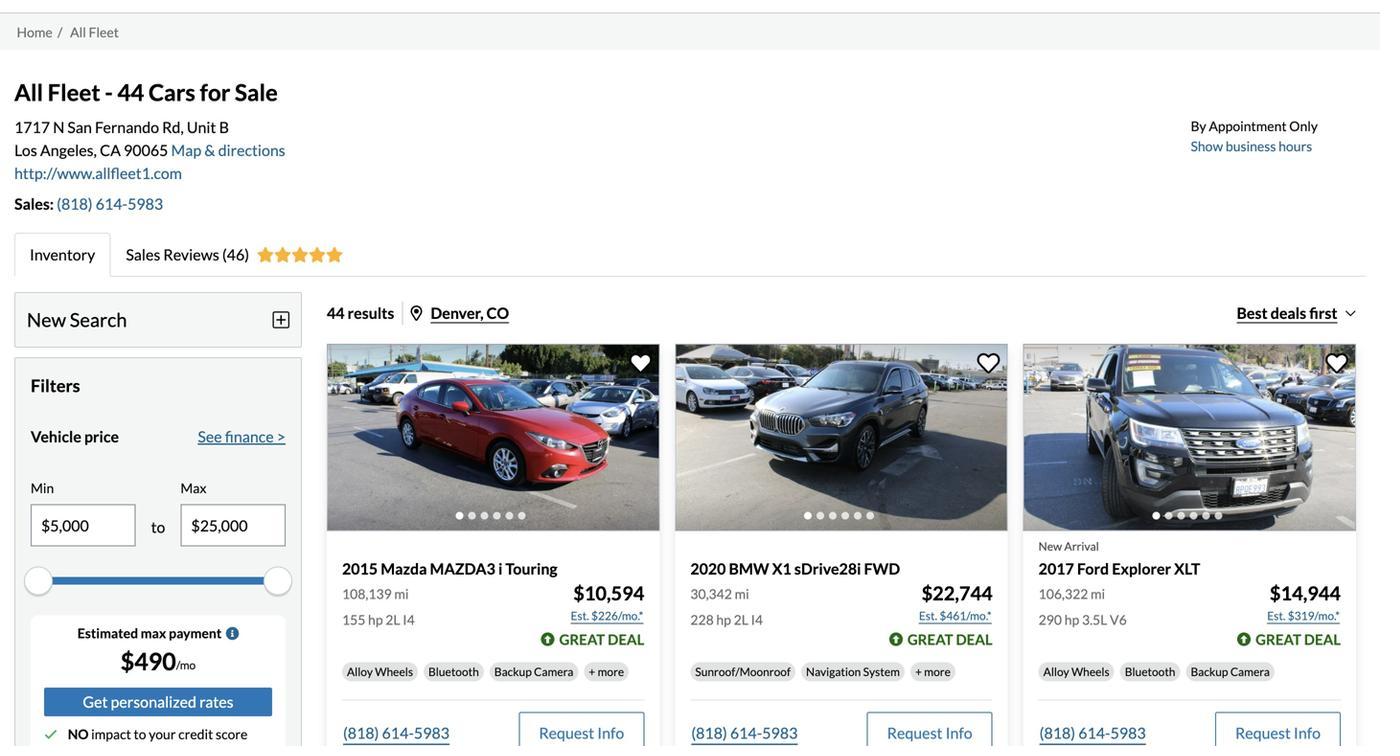 Task type: locate. For each thing, give the bounding box(es) containing it.
2 hp from the left
[[716, 612, 731, 628]]

deal for $14,944
[[1304, 631, 1341, 648]]

1 horizontal spatial +
[[915, 665, 922, 679]]

3 deal from the left
[[1304, 631, 1341, 648]]

1 horizontal spatial hp
[[716, 612, 731, 628]]

$14,944 est. $319/mo.*
[[1267, 582, 1341, 623]]

all up 1717
[[14, 79, 43, 106]]

$10,594 est. $226/mo.*
[[571, 582, 644, 623]]

2 great from the left
[[908, 631, 953, 648]]

alloy
[[347, 665, 373, 679], [1044, 665, 1069, 679]]

backup camera
[[494, 665, 573, 679], [1191, 665, 1270, 679]]

1 horizontal spatial previous image image
[[687, 423, 706, 453]]

hp right 228
[[716, 612, 731, 628]]

est. inside $10,594 est. $226/mo.*
[[571, 609, 589, 623]]

3 great from the left
[[1256, 631, 1302, 648]]

2 horizontal spatial next image image
[[1326, 423, 1345, 453]]

2l down 108,139
[[386, 612, 400, 628]]

0 horizontal spatial 44
[[117, 79, 144, 106]]

i4 down bmw
[[751, 612, 763, 628]]

great deal down est. $226/mo.* button
[[559, 631, 644, 648]]

44 left results at the left top of the page
[[327, 304, 345, 322]]

2 request info from the left
[[887, 724, 973, 743]]

navigation
[[806, 665, 861, 679]]

by
[[1191, 118, 1207, 134]]

bluetooth
[[429, 665, 479, 679], [1125, 665, 1176, 679]]

1 horizontal spatial 2l
[[734, 612, 749, 628]]

great
[[559, 631, 605, 648], [908, 631, 953, 648], [1256, 631, 1302, 648]]

0 horizontal spatial backup camera
[[494, 665, 573, 679]]

1 deal from the left
[[608, 631, 644, 648]]

home
[[17, 24, 52, 40]]

i4 for $22,744
[[751, 612, 763, 628]]

vehicle price
[[31, 428, 119, 446]]

deal down $319/mo.* on the bottom right of the page
[[1304, 631, 1341, 648]]

inventory
[[30, 245, 95, 264]]

2 previous image image from the left
[[687, 423, 706, 453]]

108,139 mi 155 hp 2l i4
[[342, 586, 415, 628]]

614-
[[96, 194, 128, 213], [382, 724, 414, 743], [730, 724, 762, 743], [1079, 724, 1111, 743]]

2l right 228
[[734, 612, 749, 628]]

1 (818) 614-5983 button from the left
[[342, 713, 451, 747]]

+ right "system"
[[915, 665, 922, 679]]

1 (818) 614-5983 from the left
[[343, 724, 450, 743]]

2 horizontal spatial (818) 614-5983
[[1040, 724, 1146, 743]]

new inside "new arrival 2017 ford explorer xlt"
[[1039, 539, 1062, 553]]

0 horizontal spatial (818) 614-5983 button
[[342, 713, 451, 747]]

0 horizontal spatial 2l
[[386, 612, 400, 628]]

(818) for first (818) 614-5983 button from the right
[[1040, 724, 1076, 743]]

alloy down 290
[[1044, 665, 1069, 679]]

5983
[[128, 194, 163, 213], [414, 724, 450, 743], [762, 724, 798, 743], [1111, 724, 1146, 743]]

mi for $14,944
[[1091, 586, 1105, 602]]

only
[[1289, 118, 1318, 134]]

1 horizontal spatial (818) 614-5983
[[691, 724, 798, 743]]

fleet left "-"
[[48, 79, 100, 106]]

2 horizontal spatial deal
[[1304, 631, 1341, 648]]

explorer
[[1112, 560, 1171, 578]]

1 request from the left
[[539, 724, 594, 743]]

2 deal from the left
[[956, 631, 993, 648]]

2l inside the 108,139 mi 155 hp 2l i4
[[386, 612, 400, 628]]

deal down $461/mo.*
[[956, 631, 993, 648]]

1 horizontal spatial more
[[924, 665, 951, 679]]

1 hp from the left
[[368, 612, 383, 628]]

3 est. from the left
[[1267, 609, 1286, 623]]

&
[[204, 141, 215, 159]]

44 right "-"
[[117, 79, 144, 106]]

bmw
[[729, 560, 769, 578]]

0 horizontal spatial alloy
[[347, 665, 373, 679]]

deal down "$226/mo.*"
[[608, 631, 644, 648]]

see
[[198, 428, 222, 446]]

(818) 614-5983 button
[[342, 713, 451, 747], [690, 713, 799, 747], [1039, 713, 1147, 747]]

xlt
[[1174, 560, 1201, 578]]

all right "/"
[[70, 24, 86, 40]]

+ more down est. $226/mo.* button
[[589, 665, 624, 679]]

1 next image image from the left
[[629, 423, 648, 453]]

1 horizontal spatial bluetooth
[[1125, 665, 1176, 679]]

mineral grey metallic 2020 bmw x1 sdrive28i fwd suv / crossover front-wheel drive 8-speed automatic image
[[675, 344, 1008, 531]]

2 horizontal spatial previous image image
[[1035, 423, 1054, 453]]

camera down est. $226/mo.* button
[[534, 665, 573, 679]]

new search
[[27, 309, 127, 332]]

to left your in the left bottom of the page
[[134, 727, 146, 743]]

2020
[[690, 560, 726, 578]]

1 vertical spatial all
[[14, 79, 43, 106]]

2 horizontal spatial request info button
[[1215, 713, 1341, 747]]

2 2l from the left
[[734, 612, 749, 628]]

(818) 614-5983
[[343, 724, 450, 743], [691, 724, 798, 743], [1040, 724, 1146, 743]]

backup camera down est. $226/mo.* button
[[494, 665, 573, 679]]

2l for $22,744
[[734, 612, 749, 628]]

request
[[539, 724, 594, 743], [887, 724, 943, 743], [1236, 724, 1291, 743]]

0 horizontal spatial next image image
[[629, 423, 648, 453]]

2 horizontal spatial great deal
[[1256, 631, 1341, 648]]

0 horizontal spatial request info
[[539, 724, 624, 743]]

Min text field
[[32, 506, 135, 546]]

filters
[[31, 375, 80, 396]]

rd,
[[162, 118, 184, 136]]

great down 'est. $319/mo.*' button
[[1256, 631, 1302, 648]]

2 horizontal spatial info
[[1294, 724, 1321, 743]]

i4 for $10,594
[[403, 612, 415, 628]]

1 horizontal spatial new
[[1039, 539, 1062, 553]]

new for new search
[[27, 309, 66, 332]]

0 horizontal spatial deal
[[608, 631, 644, 648]]

+ down est. $226/mo.* button
[[589, 665, 595, 679]]

new up '2017'
[[1039, 539, 1062, 553]]

sales:
[[14, 194, 54, 213]]

new search button
[[27, 293, 289, 347]]

sales reviews (46)
[[126, 245, 249, 264]]

more down est. $226/mo.* button
[[598, 665, 624, 679]]

0 horizontal spatial mi
[[394, 586, 409, 602]]

hp inside the 108,139 mi 155 hp 2l i4
[[368, 612, 383, 628]]

results
[[348, 304, 394, 322]]

mi down bmw
[[735, 586, 749, 602]]

1 request info button from the left
[[519, 713, 644, 747]]

1 horizontal spatial next image image
[[977, 423, 997, 453]]

mi down ford
[[1091, 586, 1105, 602]]

44
[[117, 79, 144, 106], [327, 304, 345, 322]]

1 horizontal spatial great
[[908, 631, 953, 648]]

2 horizontal spatial great
[[1256, 631, 1302, 648]]

hp inside 106,322 mi 290 hp 3.5l v6
[[1065, 612, 1080, 628]]

to left the max text box
[[151, 518, 165, 537]]

0 horizontal spatial bluetooth
[[429, 665, 479, 679]]

Max text field
[[182, 506, 285, 546]]

0 horizontal spatial camera
[[534, 665, 573, 679]]

est. for $10,594
[[571, 609, 589, 623]]

http://www.allfleet1.com
[[14, 164, 182, 182]]

great down the est. $461/mo.* button
[[908, 631, 953, 648]]

tab list
[[14, 233, 1366, 277]]

see finance > link
[[198, 426, 286, 449]]

new inside dropdown button
[[27, 309, 66, 332]]

san
[[67, 118, 92, 136]]

0 horizontal spatial backup
[[494, 665, 532, 679]]

request info button for $10,594
[[519, 713, 644, 747]]

backup camera down 'est. $319/mo.*' button
[[1191, 665, 1270, 679]]

plus square image
[[273, 310, 289, 330]]

1 horizontal spatial info
[[946, 724, 973, 743]]

star image
[[257, 247, 274, 263], [274, 247, 291, 263], [326, 247, 343, 263]]

0 horizontal spatial info
[[597, 724, 624, 743]]

camera down 'est. $319/mo.*' button
[[1231, 665, 1270, 679]]

2 info from the left
[[946, 724, 973, 743]]

3 great deal from the left
[[1256, 631, 1341, 648]]

2 request from the left
[[887, 724, 943, 743]]

$22,744 est. $461/mo.*
[[919, 582, 993, 623]]

3 hp from the left
[[1065, 612, 1080, 628]]

3 request info from the left
[[1236, 724, 1321, 743]]

previous image image for $22,744
[[687, 423, 706, 453]]

next image image
[[629, 423, 648, 453], [977, 423, 997, 453], [1326, 423, 1345, 453]]

mi inside 106,322 mi 290 hp 3.5l v6
[[1091, 586, 1105, 602]]

1 great deal from the left
[[559, 631, 644, 648]]

0 horizontal spatial alloy wheels
[[347, 665, 413, 679]]

2 i4 from the left
[[751, 612, 763, 628]]

tab list containing inventory
[[14, 233, 1366, 277]]

previous image image
[[338, 423, 358, 453], [687, 423, 706, 453], [1035, 423, 1054, 453]]

mi inside the 108,139 mi 155 hp 2l i4
[[394, 586, 409, 602]]

1 horizontal spatial est.
[[919, 609, 938, 623]]

-
[[105, 79, 113, 106]]

est. for $22,744
[[919, 609, 938, 623]]

star image
[[291, 247, 309, 263], [309, 247, 326, 263]]

2 backup camera from the left
[[1191, 665, 1270, 679]]

info
[[597, 724, 624, 743], [946, 724, 973, 743], [1294, 724, 1321, 743]]

est. down "$14,944"
[[1267, 609, 1286, 623]]

impact
[[91, 727, 131, 743]]

est. inside $22,744 est. $461/mo.*
[[919, 609, 938, 623]]

wheels down the 108,139 mi 155 hp 2l i4
[[375, 665, 413, 679]]

2 est. from the left
[[919, 609, 938, 623]]

navigation system
[[806, 665, 900, 679]]

0 vertical spatial to
[[151, 518, 165, 537]]

1 horizontal spatial (818) 614-5983 button
[[690, 713, 799, 747]]

wheels
[[375, 665, 413, 679], [1072, 665, 1110, 679]]

1 camera from the left
[[534, 665, 573, 679]]

2 star image from the left
[[274, 247, 291, 263]]

+ more right "system"
[[915, 665, 951, 679]]

max
[[141, 625, 166, 642]]

map marker alt image
[[411, 306, 422, 321]]

i4 inside the 108,139 mi 155 hp 2l i4
[[403, 612, 415, 628]]

b
[[219, 118, 229, 136]]

2l inside 30,342 mi 228 hp 2l i4
[[734, 612, 749, 628]]

1 vertical spatial new
[[1039, 539, 1062, 553]]

mi down the mazda
[[394, 586, 409, 602]]

0 horizontal spatial est.
[[571, 609, 589, 623]]

1 mi from the left
[[394, 586, 409, 602]]

0 vertical spatial all
[[70, 24, 86, 40]]

1 horizontal spatial i4
[[751, 612, 763, 628]]

wheels down "3.5l"
[[1072, 665, 1110, 679]]

0 horizontal spatial hp
[[368, 612, 383, 628]]

est. inside $14,944 est. $319/mo.*
[[1267, 609, 1286, 623]]

3 (818) 614-5983 from the left
[[1040, 724, 1146, 743]]

(818) 614-5983 link
[[57, 194, 173, 213]]

i4 down the mazda
[[403, 612, 415, 628]]

great deal for $22,744
[[908, 631, 993, 648]]

deal
[[608, 631, 644, 648], [956, 631, 993, 648], [1304, 631, 1341, 648]]

3 info from the left
[[1294, 724, 1321, 743]]

mi for $22,744
[[735, 586, 749, 602]]

est. for $14,944
[[1267, 609, 1286, 623]]

1 vertical spatial 44
[[327, 304, 345, 322]]

inventory tab
[[14, 233, 111, 277]]

0 horizontal spatial +
[[589, 665, 595, 679]]

2 great deal from the left
[[908, 631, 993, 648]]

payment
[[169, 625, 222, 642]]

alloy wheels down "3.5l"
[[1044, 665, 1110, 679]]

2 horizontal spatial hp
[[1065, 612, 1080, 628]]

alloy down "155"
[[347, 665, 373, 679]]

1 vertical spatial fleet
[[48, 79, 100, 106]]

1 wheels from the left
[[375, 665, 413, 679]]

est.
[[571, 609, 589, 623], [919, 609, 938, 623], [1267, 609, 1286, 623]]

2 wheels from the left
[[1072, 665, 1110, 679]]

i4 inside 30,342 mi 228 hp 2l i4
[[751, 612, 763, 628]]

2 horizontal spatial request
[[1236, 724, 1291, 743]]

rates
[[199, 693, 234, 712]]

3 star image from the left
[[326, 247, 343, 263]]

1 horizontal spatial backup camera
[[1191, 665, 1270, 679]]

0 horizontal spatial new
[[27, 309, 66, 332]]

great for $22,744
[[908, 631, 953, 648]]

fleet
[[89, 24, 119, 40], [48, 79, 100, 106]]

1 horizontal spatial mi
[[735, 586, 749, 602]]

2 horizontal spatial request info
[[1236, 724, 1321, 743]]

great deal for $10,594
[[559, 631, 644, 648]]

est. $461/mo.* button
[[918, 607, 993, 626]]

2 horizontal spatial mi
[[1091, 586, 1105, 602]]

fleet right "/"
[[89, 24, 119, 40]]

hp for $10,594
[[368, 612, 383, 628]]

0 vertical spatial new
[[27, 309, 66, 332]]

0 horizontal spatial request
[[539, 724, 594, 743]]

2 (818) 614-5983 from the left
[[691, 724, 798, 743]]

request info button
[[519, 713, 644, 747], [867, 713, 993, 747], [1215, 713, 1341, 747]]

n
[[53, 118, 65, 136]]

1 est. from the left
[[571, 609, 589, 623]]

hp for $22,744
[[716, 612, 731, 628]]

menu bar
[[139, 0, 1068, 12]]

great deal
[[559, 631, 644, 648], [908, 631, 993, 648], [1256, 631, 1341, 648]]

0 horizontal spatial all
[[14, 79, 43, 106]]

1 horizontal spatial all
[[70, 24, 86, 40]]

black 2017 ford explorer xlt suv / crossover front-wheel drive null image
[[1023, 344, 1356, 531]]

mi inside 30,342 mi 228 hp 2l i4
[[735, 586, 749, 602]]

2 next image image from the left
[[977, 423, 997, 453]]

great deal down the est. $461/mo.* button
[[908, 631, 993, 648]]

sale
[[235, 79, 278, 106]]

great for $14,944
[[1256, 631, 1302, 648]]

new left search on the top of page
[[27, 309, 66, 332]]

0 vertical spatial fleet
[[89, 24, 119, 40]]

0 horizontal spatial great deal
[[559, 631, 644, 648]]

1 2l from the left
[[386, 612, 400, 628]]

(818) 614-5983 button for $22,744
[[690, 713, 799, 747]]

2 horizontal spatial (818) 614-5983 button
[[1039, 713, 1147, 747]]

show business hours button
[[1191, 138, 1312, 154]]

2l
[[386, 612, 400, 628], [734, 612, 749, 628]]

great deal down 'est. $319/mo.*' button
[[1256, 631, 1341, 648]]

2 mi from the left
[[735, 586, 749, 602]]

all
[[70, 24, 86, 40], [14, 79, 43, 106]]

hp right "155"
[[368, 612, 383, 628]]

new
[[27, 309, 66, 332], [1039, 539, 1062, 553]]

1 horizontal spatial great deal
[[908, 631, 993, 648]]

next image image for $10,594
[[629, 423, 648, 453]]

0 horizontal spatial (818) 614-5983
[[343, 724, 450, 743]]

1 horizontal spatial deal
[[956, 631, 993, 648]]

1 horizontal spatial request info button
[[867, 713, 993, 747]]

hp right 290
[[1065, 612, 1080, 628]]

1 horizontal spatial backup
[[1191, 665, 1228, 679]]

more right "system"
[[924, 665, 951, 679]]

alloy wheels down "155"
[[347, 665, 413, 679]]

great down est. $226/mo.* button
[[559, 631, 605, 648]]

1 vertical spatial to
[[134, 727, 146, 743]]

1 horizontal spatial alloy
[[1044, 665, 1069, 679]]

1 great from the left
[[559, 631, 605, 648]]

2 request info button from the left
[[867, 713, 993, 747]]

1 horizontal spatial request
[[887, 724, 943, 743]]

1 horizontal spatial alloy wheels
[[1044, 665, 1110, 679]]

1 horizontal spatial wheels
[[1072, 665, 1110, 679]]

min
[[31, 480, 54, 497]]

2 (818) 614-5983 button from the left
[[690, 713, 799, 747]]

2 star image from the left
[[309, 247, 326, 263]]

+ more
[[589, 665, 624, 679], [915, 665, 951, 679]]

2 + from the left
[[915, 665, 922, 679]]

0 horizontal spatial wheels
[[375, 665, 413, 679]]

1 horizontal spatial request info
[[887, 724, 973, 743]]

1 info from the left
[[597, 724, 624, 743]]

$22,744
[[922, 582, 993, 605]]

1 request info from the left
[[539, 724, 624, 743]]

0 horizontal spatial request info button
[[519, 713, 644, 747]]

3 mi from the left
[[1091, 586, 1105, 602]]

/mo
[[176, 659, 196, 672]]

hp inside 30,342 mi 228 hp 2l i4
[[716, 612, 731, 628]]

0 horizontal spatial great
[[559, 631, 605, 648]]

2 horizontal spatial est.
[[1267, 609, 1286, 623]]

1 horizontal spatial + more
[[915, 665, 951, 679]]

1 previous image image from the left
[[338, 423, 358, 453]]

0 horizontal spatial + more
[[589, 665, 624, 679]]

est. down $22,744
[[919, 609, 938, 623]]

1 horizontal spatial camera
[[1231, 665, 1270, 679]]

1 i4 from the left
[[403, 612, 415, 628]]

request info button for $22,744
[[867, 713, 993, 747]]

0 horizontal spatial previous image image
[[338, 423, 358, 453]]

deal for $22,744
[[956, 631, 993, 648]]

0 horizontal spatial more
[[598, 665, 624, 679]]

info for $22,744
[[946, 724, 973, 743]]

0 horizontal spatial i4
[[403, 612, 415, 628]]

est. down $10,594
[[571, 609, 589, 623]]



Task type: describe. For each thing, give the bounding box(es) containing it.
great for $10,594
[[559, 631, 605, 648]]

sales: (818) 614-5983
[[14, 194, 163, 213]]

5983 for (818) 614-5983 button related to $22,744
[[762, 724, 798, 743]]

3.5l
[[1082, 612, 1107, 628]]

system
[[863, 665, 900, 679]]

no
[[68, 727, 89, 743]]

0 vertical spatial 44
[[117, 79, 144, 106]]

soul red metallic 2015 mazda mazda3 i touring sedan front-wheel drive 6-speed automatic image
[[327, 344, 660, 531]]

$14,944
[[1270, 582, 1341, 605]]

$10,594
[[573, 582, 644, 605]]

request info for $22,744
[[887, 724, 973, 743]]

(818) for (818) 614-5983 button related to $22,744
[[691, 724, 727, 743]]

5983 for first (818) 614-5983 button from the right
[[1111, 724, 1146, 743]]

touring
[[506, 560, 558, 578]]

$461/mo.*
[[940, 609, 992, 623]]

106,322 mi 290 hp 3.5l v6
[[1039, 586, 1127, 628]]

1717 n san fernando rd, unit b los angeles, ca 90065 map & directions http://www.allfleet1.com
[[14, 118, 285, 182]]

hours
[[1279, 138, 1312, 154]]

290
[[1039, 612, 1062, 628]]

3 request info button from the left
[[1215, 713, 1341, 747]]

fwd
[[864, 560, 900, 578]]

1 horizontal spatial to
[[151, 518, 165, 537]]

arrival
[[1064, 539, 1099, 553]]

1 star image from the left
[[291, 247, 309, 263]]

home / all fleet
[[17, 24, 119, 40]]

$319/mo.*
[[1288, 609, 1340, 623]]

hp for $14,944
[[1065, 612, 1080, 628]]

appointment
[[1209, 118, 1287, 134]]

home link
[[17, 24, 52, 40]]

1 backup camera from the left
[[494, 665, 573, 679]]

sdrive28i
[[795, 560, 861, 578]]

2 backup from the left
[[1191, 665, 1228, 679]]

2017
[[1039, 560, 1074, 578]]

cars
[[149, 79, 195, 106]]

$490
[[121, 647, 176, 676]]

price
[[84, 428, 119, 446]]

108,139
[[342, 586, 392, 602]]

30,342 mi 228 hp 2l i4
[[690, 586, 763, 628]]

44 results
[[327, 304, 394, 322]]

1 star image from the left
[[257, 247, 274, 263]]

los
[[14, 141, 37, 159]]

2 alloy wheels from the left
[[1044, 665, 1110, 679]]

2015
[[342, 560, 378, 578]]

show
[[1191, 138, 1223, 154]]

1 alloy from the left
[[347, 665, 373, 679]]

request for $10,594
[[539, 724, 594, 743]]

deal for $10,594
[[608, 631, 644, 648]]

$490 /mo
[[121, 647, 196, 676]]

next image image for $22,744
[[977, 423, 997, 453]]

3 (818) 614-5983 button from the left
[[1039, 713, 1147, 747]]

mazda3
[[430, 560, 495, 578]]

(818) for $10,594's (818) 614-5983 button
[[343, 724, 379, 743]]

1 bluetooth from the left
[[429, 665, 479, 679]]

ca
[[100, 141, 121, 159]]

1 alloy wheels from the left
[[347, 665, 413, 679]]

(818) 614-5983 for $22,744
[[691, 724, 798, 743]]

1717
[[14, 118, 50, 136]]

angeles,
[[40, 141, 97, 159]]

i
[[498, 560, 503, 578]]

>
[[277, 428, 286, 446]]

map & directions link
[[171, 141, 285, 159]]

2 camera from the left
[[1231, 665, 1270, 679]]

unit
[[187, 118, 216, 136]]

228
[[690, 612, 714, 628]]

personalized
[[111, 693, 196, 712]]

info circle image
[[226, 627, 239, 641]]

155
[[342, 612, 366, 628]]

2 alloy from the left
[[1044, 665, 1069, 679]]

106,322
[[1039, 586, 1088, 602]]

check image
[[44, 728, 58, 742]]

new arrival 2017 ford explorer xlt
[[1039, 539, 1201, 578]]

2 more from the left
[[924, 665, 951, 679]]

3 request from the left
[[1236, 724, 1291, 743]]

2 + more from the left
[[915, 665, 951, 679]]

max
[[181, 480, 207, 497]]

business
[[1226, 138, 1276, 154]]

1 backup from the left
[[494, 665, 532, 679]]

est. $319/mo.* button
[[1266, 607, 1341, 626]]

all fleet - 44 cars for sale
[[14, 79, 278, 106]]

great deal for $14,944
[[1256, 631, 1341, 648]]

ford
[[1077, 560, 1109, 578]]

x1
[[772, 560, 792, 578]]

sales
[[126, 245, 160, 264]]

co
[[487, 304, 509, 322]]

your
[[149, 727, 176, 743]]

2 bluetooth from the left
[[1125, 665, 1176, 679]]

denver,
[[431, 304, 484, 322]]

1 + from the left
[[589, 665, 595, 679]]

(818) 614-5983 for $10,594
[[343, 724, 450, 743]]

mi for $10,594
[[394, 586, 409, 602]]

by appointment only show business hours
[[1191, 118, 1318, 154]]

estimated
[[77, 625, 138, 642]]

5983 for $10,594's (818) 614-5983 button
[[414, 724, 450, 743]]

est. $226/mo.* button
[[570, 607, 644, 626]]

credit
[[178, 727, 213, 743]]

previous image image for $10,594
[[338, 423, 358, 453]]

info for $10,594
[[597, 724, 624, 743]]

estimated max payment
[[77, 625, 222, 642]]

denver, co button
[[411, 304, 509, 322]]

new for new arrival 2017 ford explorer xlt
[[1039, 539, 1062, 553]]

sunroof/moonroof
[[695, 665, 791, 679]]

vehicle
[[31, 428, 81, 446]]

1 more from the left
[[598, 665, 624, 679]]

0 horizontal spatial to
[[134, 727, 146, 743]]

(46)
[[222, 245, 249, 264]]

1 horizontal spatial 44
[[327, 304, 345, 322]]

1 + more from the left
[[589, 665, 624, 679]]

map
[[171, 141, 201, 159]]

request info for $10,594
[[539, 724, 624, 743]]

2l for $10,594
[[386, 612, 400, 628]]

3 previous image image from the left
[[1035, 423, 1054, 453]]

(818) 614-5983 button for $10,594
[[342, 713, 451, 747]]

get personalized rates
[[83, 693, 234, 712]]

get
[[83, 693, 108, 712]]

fernando
[[95, 118, 159, 136]]

2020 bmw x1 sdrive28i fwd
[[690, 560, 900, 578]]

get personalized rates button
[[44, 688, 272, 717]]

http://www.allfleet1.com link
[[14, 164, 182, 182]]

2015 mazda mazda3 i touring
[[342, 560, 558, 578]]

30,342
[[690, 586, 732, 602]]

denver, co
[[431, 304, 509, 322]]

finance
[[225, 428, 274, 446]]

for
[[200, 79, 230, 106]]

3 next image image from the left
[[1326, 423, 1345, 453]]

see finance >
[[198, 428, 286, 446]]

request for $22,744
[[887, 724, 943, 743]]



Task type: vqa. For each thing, say whether or not it's contained in the screenshot.
the mi to the left
yes



